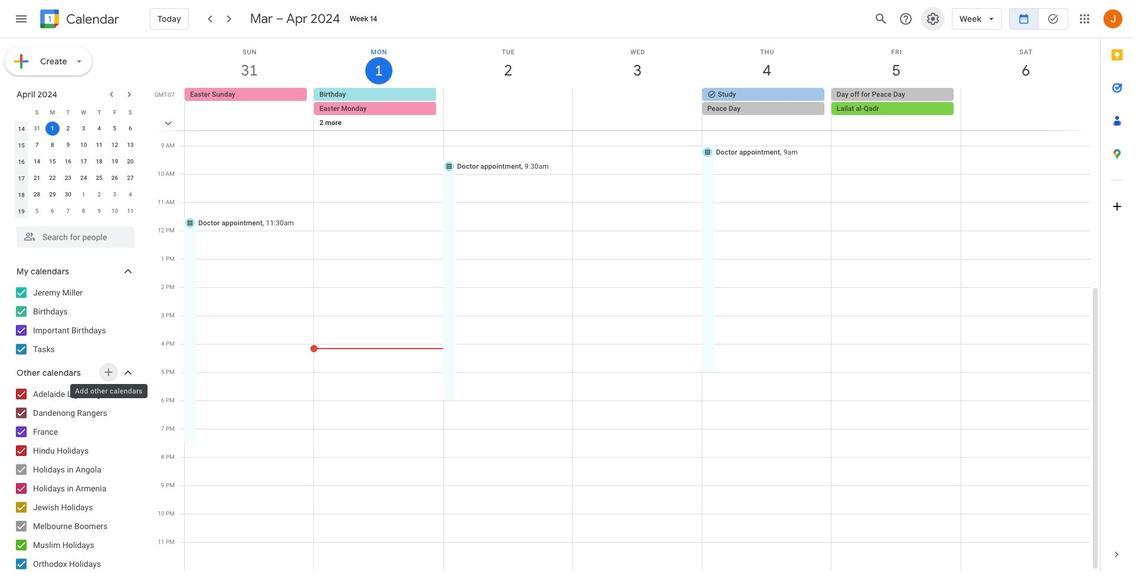 Task type: vqa. For each thing, say whether or not it's contained in the screenshot.
the May 9 element
yes



Task type: describe. For each thing, give the bounding box(es) containing it.
26 element
[[108, 171, 122, 185]]

may 5 element
[[30, 204, 44, 218]]

main drawer image
[[14, 12, 28, 26]]

24 element
[[77, 171, 91, 185]]

22 element
[[45, 171, 60, 185]]

column header inside april 2024 grid
[[14, 104, 29, 120]]

row group inside april 2024 grid
[[14, 120, 138, 220]]

cell inside row group
[[45, 120, 60, 137]]

may 10 element
[[108, 204, 122, 218]]

29 element
[[45, 188, 60, 202]]

other calendars list
[[2, 385, 146, 572]]

5 element
[[108, 122, 122, 136]]

settings menu image
[[926, 12, 941, 26]]

may 2 element
[[92, 188, 106, 202]]

may 11 element
[[123, 204, 137, 218]]

my calendars list
[[2, 283, 146, 359]]

add other calendars image
[[103, 367, 115, 378]]

Search for people text field
[[24, 227, 128, 248]]

11 element
[[92, 138, 106, 152]]

15 element
[[45, 155, 60, 169]]

may 9 element
[[92, 204, 106, 218]]

6 element
[[123, 122, 137, 136]]

4 element
[[92, 122, 106, 136]]

may 6 element
[[45, 204, 60, 218]]

25 element
[[92, 171, 106, 185]]

march 31 element
[[30, 122, 44, 136]]

27 element
[[123, 171, 137, 185]]



Task type: locate. For each thing, give the bounding box(es) containing it.
10 element
[[77, 138, 91, 152]]

3 element
[[77, 122, 91, 136]]

14 element
[[30, 155, 44, 169]]

30 element
[[61, 188, 75, 202]]

19 element
[[108, 155, 122, 169]]

heading
[[64, 12, 119, 26]]

row
[[179, 88, 1101, 145], [14, 104, 138, 120], [14, 120, 138, 137], [14, 137, 138, 154], [14, 154, 138, 170], [14, 170, 138, 187], [14, 187, 138, 203], [14, 203, 138, 220]]

calendar element
[[38, 7, 119, 33]]

7 element
[[30, 138, 44, 152]]

23 element
[[61, 171, 75, 185]]

cell
[[314, 88, 444, 145], [444, 88, 573, 145], [573, 88, 702, 145], [702, 88, 832, 145], [832, 88, 961, 145], [961, 88, 1091, 145], [45, 120, 60, 137]]

12 element
[[108, 138, 122, 152]]

tab list
[[1101, 38, 1134, 538]]

20 element
[[123, 155, 137, 169]]

13 element
[[123, 138, 137, 152]]

21 element
[[30, 171, 44, 185]]

2 element
[[61, 122, 75, 136]]

9 element
[[61, 138, 75, 152]]

17 element
[[77, 155, 91, 169]]

may 1 element
[[77, 188, 91, 202]]

may 4 element
[[123, 188, 137, 202]]

may 8 element
[[77, 204, 91, 218]]

may 7 element
[[61, 204, 75, 218]]

grid
[[151, 38, 1101, 572]]

heading inside calendar element
[[64, 12, 119, 26]]

18 element
[[92, 155, 106, 169]]

row group
[[14, 120, 138, 220]]

None search field
[[0, 222, 146, 248]]

16 element
[[61, 155, 75, 169]]

may 3 element
[[108, 188, 122, 202]]

1, today element
[[45, 122, 60, 136]]

8 element
[[45, 138, 60, 152]]

28 element
[[30, 188, 44, 202]]

column header
[[14, 104, 29, 120]]

april 2024 grid
[[11, 104, 138, 220]]



